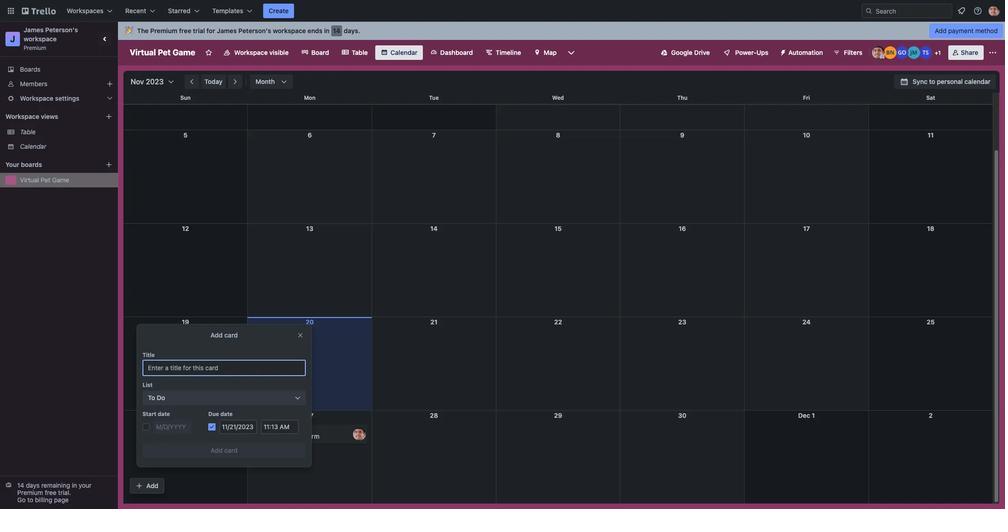 Task type: locate. For each thing, give the bounding box(es) containing it.
open information menu image
[[974, 6, 983, 15]]

google drive icon image
[[661, 49, 668, 56]]

virtual down the
[[130, 48, 156, 57]]

0 horizontal spatial 1
[[812, 412, 815, 419]]

wed
[[552, 94, 564, 101]]

banner containing 🎉
[[118, 22, 1005, 40]]

automation button
[[776, 45, 829, 60]]

table down days.
[[352, 49, 368, 56]]

filters
[[844, 49, 863, 56]]

date right the due
[[220, 411, 233, 418]]

james right for
[[217, 27, 237, 34]]

dec 1
[[798, 412, 815, 419]]

james peterson (jamespeterson93) image
[[989, 5, 1000, 16], [872, 46, 885, 59], [353, 428, 366, 441]]

0 horizontal spatial to
[[27, 496, 33, 504]]

banner
[[118, 22, 1005, 40]]

25
[[927, 318, 935, 326]]

add
[[935, 27, 947, 34], [211, 331, 223, 339], [211, 447, 223, 454], [146, 482, 158, 490]]

0 vertical spatial in
[[324, 27, 330, 34]]

0 vertical spatial 1
[[939, 49, 941, 56]]

0 horizontal spatial table link
[[20, 128, 113, 137]]

add inside add payment method link
[[935, 27, 947, 34]]

card inside add card button
[[224, 447, 238, 454]]

1 horizontal spatial free
[[179, 27, 191, 34]]

boards
[[21, 161, 42, 168]]

workspace inside 'button'
[[234, 49, 268, 56]]

1 horizontal spatial calendar
[[391, 49, 418, 56]]

1 vertical spatial workspace
[[24, 35, 57, 43]]

2 vertical spatial workspace
[[5, 113, 39, 120]]

in right the ends on the left of page
[[324, 27, 330, 34]]

1 horizontal spatial 1
[[939, 49, 941, 56]]

1 horizontal spatial pet
[[158, 48, 171, 57]]

1 vertical spatial virtual pet game
[[20, 176, 69, 184]]

1 vertical spatial pet
[[41, 176, 50, 184]]

m/d/yyyy text field down due date
[[219, 420, 257, 434]]

add board image
[[105, 161, 113, 168]]

1 vertical spatial premium
[[24, 44, 46, 51]]

add inside add card button
[[211, 447, 223, 454]]

0 horizontal spatial james peterson (jamespeterson93) image
[[353, 428, 366, 441]]

google drive
[[671, 49, 710, 56]]

method
[[976, 27, 998, 34]]

0 horizontal spatial table
[[20, 128, 36, 136]]

+
[[935, 49, 939, 56]]

virtual pet game link
[[20, 176, 113, 185]]

2 vertical spatial premium
[[17, 489, 43, 497]]

1 horizontal spatial 14
[[333, 27, 340, 34]]

customize views image
[[567, 48, 576, 57]]

your
[[5, 161, 19, 168]]

the
[[137, 27, 149, 34]]

workspace
[[234, 49, 268, 56], [20, 94, 53, 102], [5, 113, 39, 120]]

close popover image
[[297, 332, 304, 339]]

to right the go
[[27, 496, 33, 504]]

board link
[[296, 45, 335, 60]]

confetti image
[[125, 27, 133, 34]]

1 vertical spatial in
[[72, 482, 77, 489]]

workspace navigation collapse icon image
[[99, 33, 112, 45]]

days.
[[344, 27, 360, 34]]

1 horizontal spatial virtual pet game
[[130, 48, 195, 57]]

0 vertical spatial 14
[[333, 27, 340, 34]]

workspace visible
[[234, 49, 289, 56]]

21
[[431, 318, 438, 326]]

1 horizontal spatial date
[[220, 411, 233, 418]]

virtual
[[130, 48, 156, 57], [20, 176, 39, 184]]

1 horizontal spatial table link
[[336, 45, 373, 60]]

add card inside button
[[211, 447, 238, 454]]

search image
[[866, 7, 873, 15]]

date right start
[[158, 411, 170, 418]]

create button
[[263, 4, 294, 18]]

workspace
[[273, 27, 306, 34], [24, 35, 57, 43]]

Enter a title for this card text field
[[143, 360, 306, 376]]

0 horizontal spatial game
[[52, 176, 69, 184]]

settings
[[55, 94, 79, 102]]

add card down due date
[[211, 447, 238, 454]]

table link down 'views'
[[20, 128, 113, 137]]

workspace right j
[[24, 35, 57, 43]]

1 horizontal spatial game
[[173, 48, 195, 57]]

0 vertical spatial game
[[173, 48, 195, 57]]

0 vertical spatial add card
[[211, 331, 238, 339]]

virtual down the boards
[[20, 176, 39, 184]]

m/d/yyyy text field down 26
[[153, 420, 192, 434]]

1 right dec
[[812, 412, 815, 419]]

14 days remaining in your premium free trial. go to billing page
[[17, 482, 92, 504]]

0 vertical spatial card
[[224, 331, 238, 339]]

pet up 2023
[[158, 48, 171, 57]]

due date
[[208, 411, 233, 418]]

workspace views
[[5, 113, 58, 120]]

filters button
[[831, 45, 865, 60]]

1 vertical spatial to
[[27, 496, 33, 504]]

pet
[[158, 48, 171, 57], [41, 176, 50, 184]]

1 vertical spatial table
[[20, 128, 36, 136]]

0 vertical spatial calendar link
[[375, 45, 423, 60]]

workspace for workspace views
[[5, 113, 39, 120]]

2 card from the top
[[224, 447, 238, 454]]

virtual pet game down the your boards with 1 items element
[[20, 176, 69, 184]]

1 vertical spatial workspace
[[20, 94, 53, 102]]

2 team from the top
[[255, 433, 271, 440]]

0 horizontal spatial james
[[24, 26, 44, 34]]

share button
[[949, 45, 984, 60]]

team left the "task"
[[255, 429, 270, 435]]

peterson's
[[45, 26, 78, 34], [238, 27, 271, 34]]

add payment method
[[935, 27, 998, 34]]

14 inside 14 days remaining in your premium free trial. go to billing page
[[17, 482, 24, 489]]

james down 'back to home' image
[[24, 26, 44, 34]]

0 horizontal spatial 14
[[17, 482, 24, 489]]

2 horizontal spatial 14
[[430, 225, 438, 232]]

M/D/YYYY text field
[[153, 420, 192, 434], [219, 420, 257, 434]]

1 m/d/yyyy text field from the left
[[153, 420, 192, 434]]

add card up the enter a title for this card text box
[[211, 331, 238, 339]]

0 vertical spatial to
[[929, 78, 936, 85]]

james inside the james peterson's workspace premium
[[24, 26, 44, 34]]

1 vertical spatial card
[[224, 447, 238, 454]]

team left pets
[[255, 433, 271, 440]]

1 horizontal spatial m/d/yyyy text field
[[219, 420, 257, 434]]

virtual pet game inside text field
[[130, 48, 195, 57]]

in inside banner
[[324, 27, 330, 34]]

1 vertical spatial free
[[45, 489, 56, 497]]

0 horizontal spatial calendar link
[[20, 142, 113, 151]]

1 horizontal spatial workspace
[[273, 27, 306, 34]]

in left 'your'
[[72, 482, 77, 489]]

workspace down create button
[[273, 27, 306, 34]]

map
[[544, 49, 557, 56]]

board
[[311, 49, 329, 56]]

james peterson's workspace premium
[[24, 26, 80, 51]]

game
[[173, 48, 195, 57], [52, 176, 69, 184]]

workspace for workspace visible
[[234, 49, 268, 56]]

14 for 14 days remaining in your premium free trial. go to billing page
[[17, 482, 24, 489]]

1 vertical spatial 1
[[812, 412, 815, 419]]

1 horizontal spatial virtual
[[130, 48, 156, 57]]

to right the sync
[[929, 78, 936, 85]]

table link down days.
[[336, 45, 373, 60]]

0 vertical spatial virtual
[[130, 48, 156, 57]]

1 vertical spatial calendar
[[20, 143, 46, 150]]

7
[[432, 131, 436, 139]]

0 vertical spatial table link
[[336, 45, 373, 60]]

1 horizontal spatial to
[[929, 78, 936, 85]]

sync
[[913, 78, 928, 85]]

recent
[[125, 7, 146, 15]]

14 for 14
[[430, 225, 438, 232]]

virtual pet game
[[130, 48, 195, 57], [20, 176, 69, 184]]

1 date from the left
[[158, 411, 170, 418]]

0 horizontal spatial in
[[72, 482, 77, 489]]

remaining
[[41, 482, 70, 489]]

virtual pet game down the
[[130, 48, 195, 57]]

do
[[157, 394, 165, 402]]

0 vertical spatial virtual pet game
[[130, 48, 195, 57]]

back to home image
[[22, 4, 56, 18]]

table down "workspace views"
[[20, 128, 36, 136]]

1 vertical spatial 14
[[430, 225, 438, 232]]

timeline
[[496, 49, 521, 56]]

calendar
[[391, 49, 418, 56], [20, 143, 46, 150]]

dec
[[798, 412, 810, 419]]

workspace inside the james peterson's workspace premium
[[24, 35, 57, 43]]

game left star or unstar board icon
[[173, 48, 195, 57]]

1 horizontal spatial in
[[324, 27, 330, 34]]

0 horizontal spatial workspace
[[24, 35, 57, 43]]

sat
[[927, 94, 935, 101]]

0 vertical spatial workspace
[[234, 49, 268, 56]]

0 horizontal spatial free
[[45, 489, 56, 497]]

workspace down the members
[[20, 94, 53, 102]]

mon
[[304, 94, 316, 101]]

workspace left 'views'
[[5, 113, 39, 120]]

workspace inside popup button
[[20, 94, 53, 102]]

boards
[[20, 65, 41, 73]]

peterson's up the workspace visible 'button'
[[238, 27, 271, 34]]

0 vertical spatial james peterson (jamespeterson93) image
[[989, 5, 1000, 16]]

start date
[[143, 411, 170, 418]]

color: bold lime, title: "team task" element
[[255, 429, 283, 435]]

ben nelson (bennelson96) image
[[884, 46, 897, 59]]

1 vertical spatial add card
[[211, 447, 238, 454]]

trial
[[193, 27, 205, 34]]

card up the enter a title for this card text box
[[224, 331, 238, 339]]

2 m/d/yyyy text field from the left
[[219, 420, 257, 434]]

fri
[[803, 94, 810, 101]]

workspace for workspace settings
[[20, 94, 53, 102]]

2 vertical spatial 14
[[17, 482, 24, 489]]

1 vertical spatial james peterson (jamespeterson93) image
[[872, 46, 885, 59]]

add card button
[[143, 443, 306, 458]]

starred button
[[163, 4, 205, 18]]

google
[[671, 49, 693, 56]]

calendar
[[965, 78, 991, 85]]

this member is an admin of this board. image
[[880, 55, 885, 59]]

your
[[79, 482, 92, 489]]

peterson's down 'back to home' image
[[45, 26, 78, 34]]

pet down the your boards with 1 items element
[[41, 176, 50, 184]]

🎉 the premium free trial for james peterson's workspace ends in 14 days.
[[125, 27, 360, 34]]

1 vertical spatial game
[[52, 176, 69, 184]]

add button
[[130, 479, 164, 493]]

dashboard
[[440, 49, 473, 56]]

add inside add button
[[146, 482, 158, 490]]

ups
[[757, 49, 769, 56]]

card down due date
[[224, 447, 238, 454]]

j
[[10, 34, 15, 44]]

views
[[41, 113, 58, 120]]

create a view image
[[105, 113, 113, 120]]

2 date from the left
[[220, 411, 233, 418]]

workspace down 🎉 the premium free trial for james peterson's workspace ends in 14 days.
[[234, 49, 268, 56]]

1 vertical spatial virtual
[[20, 176, 39, 184]]

create
[[269, 7, 289, 15]]

0 horizontal spatial calendar
[[20, 143, 46, 150]]

1 vertical spatial table link
[[20, 128, 113, 137]]

0 horizontal spatial peterson's
[[45, 26, 78, 34]]

days
[[26, 482, 40, 489]]

1 horizontal spatial table
[[352, 49, 368, 56]]

0 horizontal spatial date
[[158, 411, 170, 418]]

0 vertical spatial table
[[352, 49, 368, 56]]

game down the your boards with 1 items element
[[52, 176, 69, 184]]

0 horizontal spatial m/d/yyyy text field
[[153, 420, 192, 434]]

0 vertical spatial pet
[[158, 48, 171, 57]]

1 right tara schultz (taraschultz7) image
[[939, 49, 941, 56]]

sun
[[180, 94, 191, 101]]

calendar link
[[375, 45, 423, 60], [20, 142, 113, 151]]

power-
[[735, 49, 757, 56]]

free inside 14 days remaining in your premium free trial. go to billing page
[[45, 489, 56, 497]]

free
[[179, 27, 191, 34], [45, 489, 56, 497]]



Task type: describe. For each thing, give the bounding box(es) containing it.
today
[[205, 78, 223, 85]]

date for start date
[[158, 411, 170, 418]]

9
[[680, 131, 685, 139]]

Add time text field
[[261, 420, 299, 434]]

2 vertical spatial james peterson (jamespeterson93) image
[[353, 428, 366, 441]]

share
[[961, 49, 979, 56]]

visible
[[269, 49, 289, 56]]

power-ups button
[[717, 45, 774, 60]]

2023
[[146, 78, 164, 86]]

23
[[679, 318, 687, 326]]

go to billing page link
[[17, 496, 69, 504]]

Board name text field
[[125, 45, 200, 60]]

show menu image
[[989, 48, 998, 57]]

premium inside the james peterson's workspace premium
[[24, 44, 46, 51]]

🎉
[[125, 27, 133, 34]]

nov
[[131, 78, 144, 86]]

1 horizontal spatial peterson's
[[238, 27, 271, 34]]

0 horizontal spatial pet
[[41, 176, 50, 184]]

date for due date
[[220, 411, 233, 418]]

star or unstar board image
[[205, 49, 213, 56]]

go
[[17, 496, 26, 504]]

workspace visible button
[[218, 45, 294, 60]]

2 horizontal spatial james peterson (jamespeterson93) image
[[989, 5, 1000, 16]]

5
[[184, 131, 188, 139]]

1 horizontal spatial james
[[217, 27, 237, 34]]

1 horizontal spatial calendar link
[[375, 45, 423, 60]]

power-ups
[[735, 49, 769, 56]]

22
[[554, 318, 562, 326]]

google drive button
[[656, 45, 715, 60]]

m/d/yyyy text field for due date
[[219, 420, 257, 434]]

18
[[927, 225, 935, 232]]

0 notifications image
[[956, 5, 967, 16]]

pet inside text field
[[158, 48, 171, 57]]

peterson's inside the james peterson's workspace premium
[[45, 26, 78, 34]]

j link
[[5, 32, 20, 46]]

dashboard link
[[425, 45, 479, 60]]

gary orlando (garyorlando) image
[[896, 46, 909, 59]]

premium inside 14 days remaining in your premium free trial. go to billing page
[[17, 489, 43, 497]]

workspace settings button
[[0, 91, 118, 106]]

to inside button
[[929, 78, 936, 85]]

personal
[[937, 78, 963, 85]]

1 vertical spatial calendar link
[[20, 142, 113, 151]]

in inside 14 days remaining in your premium free trial. go to billing page
[[72, 482, 77, 489]]

drive
[[694, 49, 710, 56]]

1 horizontal spatial james peterson (jamespeterson93) image
[[872, 46, 885, 59]]

to do
[[148, 394, 165, 402]]

26
[[182, 412, 190, 419]]

billing
[[35, 496, 52, 504]]

workspaces
[[67, 7, 104, 15]]

ends
[[308, 27, 323, 34]]

0 vertical spatial premium
[[150, 27, 177, 34]]

start
[[143, 411, 156, 418]]

8
[[556, 131, 560, 139]]

17
[[803, 225, 810, 232]]

starred
[[168, 7, 191, 15]]

Search field
[[873, 4, 952, 18]]

0 horizontal spatial virtual pet game
[[20, 176, 69, 184]]

trial.
[[58, 489, 71, 497]]

members
[[20, 80, 47, 88]]

m/d/yyyy text field for start date
[[153, 420, 192, 434]]

workspace settings
[[20, 94, 79, 102]]

0 vertical spatial free
[[179, 27, 191, 34]]

game inside text field
[[173, 48, 195, 57]]

payment
[[949, 27, 974, 34]]

members link
[[0, 77, 118, 91]]

map link
[[528, 45, 562, 60]]

task
[[271, 429, 283, 435]]

sm image
[[776, 45, 789, 58]]

jeremy miller (jeremymiller198) image
[[908, 46, 920, 59]]

2
[[929, 412, 933, 419]]

to inside 14 days remaining in your premium free trial. go to billing page
[[27, 496, 33, 504]]

13
[[306, 225, 313, 232]]

month button
[[250, 74, 293, 89]]

pets
[[273, 433, 286, 440]]

title
[[143, 352, 155, 359]]

brainstorm
[[288, 433, 320, 440]]

for
[[207, 27, 215, 34]]

0 horizontal spatial virtual
[[20, 176, 39, 184]]

your boards
[[5, 161, 42, 168]]

templates button
[[207, 4, 258, 18]]

tara schultz (taraschultz7) image
[[919, 46, 932, 59]]

27
[[306, 412, 314, 419]]

1 for + 1
[[939, 49, 941, 56]]

11
[[928, 131, 934, 139]]

automation
[[789, 49, 823, 56]]

nov 2023 button
[[127, 74, 175, 89]]

your boards with 1 items element
[[5, 159, 92, 170]]

james peterson's workspace link
[[24, 26, 80, 43]]

29
[[554, 412, 562, 419]]

10
[[803, 131, 810, 139]]

templates
[[212, 7, 243, 15]]

add payment method link
[[930, 24, 1004, 38]]

virtual inside text field
[[130, 48, 156, 57]]

tue
[[429, 94, 439, 101]]

0 vertical spatial workspace
[[273, 27, 306, 34]]

list
[[143, 382, 153, 389]]

6
[[308, 131, 312, 139]]

1 team from the top
[[255, 429, 270, 435]]

0 vertical spatial calendar
[[391, 49, 418, 56]]

timeline link
[[480, 45, 527, 60]]

1 card from the top
[[224, 331, 238, 339]]

primary element
[[0, 0, 1005, 22]]

sync to personal calendar
[[913, 78, 991, 85]]

14 inside banner
[[333, 27, 340, 34]]

1 for dec 1
[[812, 412, 815, 419]]

15
[[555, 225, 562, 232]]

12
[[182, 225, 189, 232]]

boards link
[[0, 62, 118, 77]]

20
[[306, 318, 314, 326]]

to do button
[[143, 391, 306, 405]]

thu
[[677, 94, 688, 101]]

page
[[54, 496, 69, 504]]

today button
[[201, 74, 226, 89]]

month
[[256, 78, 275, 85]]



Task type: vqa. For each thing, say whether or not it's contained in the screenshot.


